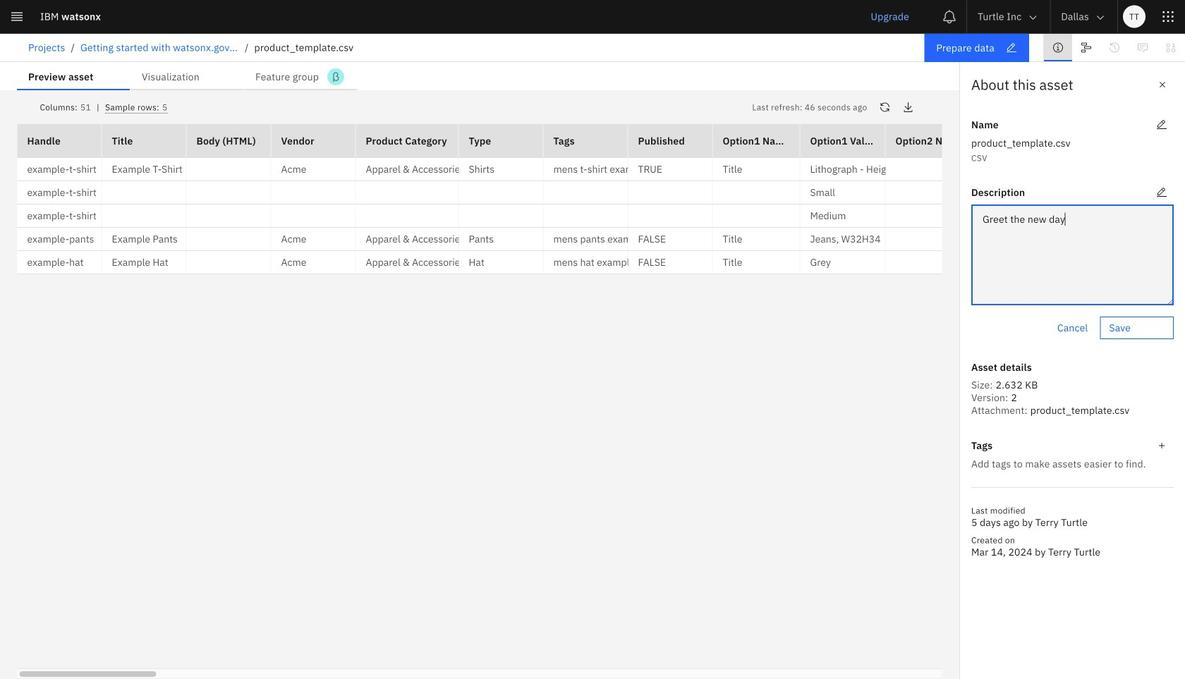 Task type: vqa. For each thing, say whether or not it's contained in the screenshot.
first row row from the bottom
yes



Task type: describe. For each thing, give the bounding box(es) containing it.
2 edit image from the top
[[1156, 187, 1167, 198]]

download image
[[903, 102, 914, 113]]

search results grid
[[17, 124, 1185, 274]]

about this asset element
[[959, 62, 1185, 679]]

1 row row from the top
[[17, 158, 1185, 181]]

1 arrow image from the left
[[1027, 12, 1039, 23]]



Task type: locate. For each thing, give the bounding box(es) containing it.
2 row row from the top
[[17, 181, 1185, 205]]

row
[[17, 124, 1185, 158]]

tab list
[[17, 62, 357, 90]]

1 edit image from the top
[[1156, 119, 1167, 131]]

turtle inc image
[[1027, 41, 1038, 53]]

add image
[[1156, 440, 1167, 451]]

notifications image
[[942, 10, 957, 24]]

arrow image
[[1027, 12, 1039, 23], [1095, 12, 1106, 23]]

action bar element
[[0, 34, 1185, 62]]

global navigation element
[[0, 0, 1185, 679]]

row group
[[17, 158, 1185, 274]]

4 row row from the top
[[17, 228, 1185, 251]]

0 vertical spatial edit image
[[1156, 119, 1167, 131]]

What's the purpose of this asset? text field
[[971, 205, 1174, 305]]

1 horizontal spatial arrow image
[[1095, 12, 1106, 23]]

edit image
[[1156, 119, 1167, 131], [1156, 187, 1167, 198]]

0 horizontal spatial arrow image
[[1027, 12, 1039, 23]]

row row
[[17, 158, 1185, 181], [17, 181, 1185, 205], [17, 205, 1185, 228], [17, 228, 1185, 251], [17, 251, 1185, 274]]

close image
[[1157, 79, 1168, 90]]

3 row row from the top
[[17, 205, 1185, 228]]

data image
[[1165, 42, 1177, 53]]

1 vertical spatial edit image
[[1156, 187, 1167, 198]]

2 arrow image from the left
[[1095, 12, 1106, 23]]

5 row row from the top
[[17, 251, 1185, 274]]



